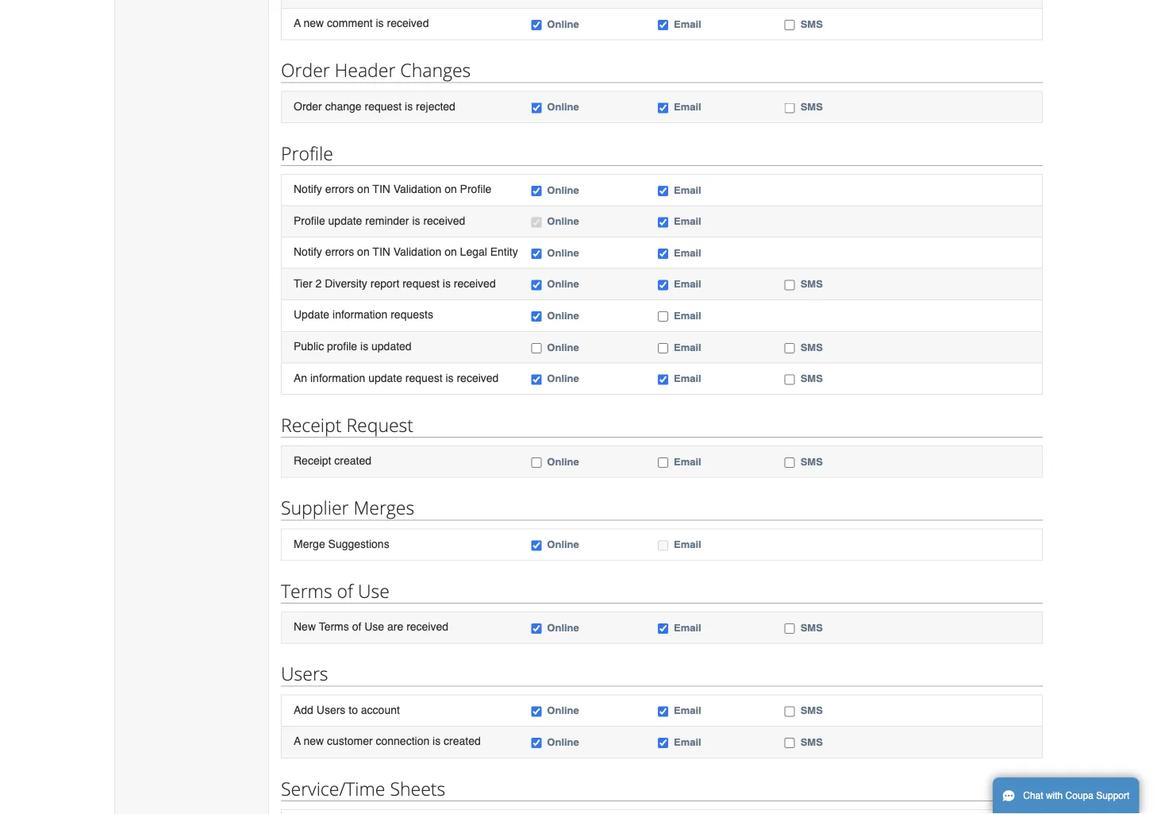 Task type: locate. For each thing, give the bounding box(es) containing it.
account
[[361, 703, 400, 716]]

request up requests
[[403, 277, 440, 290]]

None checkbox
[[532, 20, 542, 30], [658, 20, 669, 30], [785, 20, 795, 30], [532, 217, 542, 228], [658, 217, 669, 228], [532, 249, 542, 259], [658, 249, 669, 259], [532, 343, 542, 353], [785, 343, 795, 353], [532, 374, 542, 385], [658, 374, 669, 385], [785, 374, 795, 385], [658, 457, 669, 468], [785, 457, 795, 468], [658, 540, 669, 551], [658, 623, 669, 634], [785, 623, 795, 634], [785, 707, 795, 717], [532, 738, 542, 748], [658, 738, 669, 748], [532, 20, 542, 30], [658, 20, 669, 30], [785, 20, 795, 30], [532, 217, 542, 228], [658, 217, 669, 228], [532, 249, 542, 259], [658, 249, 669, 259], [532, 343, 542, 353], [785, 343, 795, 353], [532, 374, 542, 385], [658, 374, 669, 385], [785, 374, 795, 385], [658, 457, 669, 468], [785, 457, 795, 468], [658, 540, 669, 551], [658, 623, 669, 634], [785, 623, 795, 634], [785, 707, 795, 717], [532, 738, 542, 748], [658, 738, 669, 748]]

2 vertical spatial request
[[406, 371, 443, 384]]

receipt request
[[281, 412, 414, 437]]

1 a from the top
[[294, 17, 301, 29]]

sms
[[801, 18, 823, 30], [801, 101, 823, 113], [801, 278, 823, 290], [801, 341, 823, 353], [801, 372, 823, 384], [801, 455, 823, 467], [801, 621, 823, 633], [801, 705, 823, 716], [801, 736, 823, 748]]

2 email from the top
[[674, 101, 702, 113]]

0 vertical spatial tin
[[373, 183, 391, 195]]

on up notify errors on tin validation on legal entity
[[445, 183, 457, 195]]

0 vertical spatial errors
[[325, 183, 354, 195]]

0 vertical spatial update
[[328, 214, 362, 227]]

2 new from the top
[[304, 735, 324, 747]]

new for comment
[[304, 17, 324, 29]]

12 email from the top
[[674, 621, 702, 633]]

7 sms from the top
[[801, 621, 823, 633]]

merge
[[294, 537, 325, 550]]

errors for notify errors on tin validation on legal entity
[[325, 245, 354, 258]]

validation up tier 2 diversity report request is received
[[394, 245, 442, 258]]

9 sms from the top
[[801, 736, 823, 748]]

errors for notify errors on tin validation on profile
[[325, 183, 354, 195]]

supplier
[[281, 495, 349, 520]]

9 online from the top
[[547, 372, 580, 384]]

errors up profile update reminder is received
[[325, 183, 354, 195]]

1 vertical spatial profile
[[460, 183, 492, 195]]

update
[[328, 214, 362, 227], [369, 371, 403, 384]]

1 email from the top
[[674, 18, 702, 30]]

6 sms from the top
[[801, 455, 823, 467]]

1 vertical spatial created
[[444, 735, 481, 747]]

1 vertical spatial errors
[[325, 245, 354, 258]]

tin for profile
[[373, 183, 391, 195]]

created right connection
[[444, 735, 481, 747]]

changes
[[401, 57, 471, 82]]

sms for a new comment is received
[[801, 18, 823, 30]]

1 notify from the top
[[294, 183, 322, 195]]

1 horizontal spatial created
[[444, 735, 481, 747]]

new left comment
[[304, 17, 324, 29]]

6 online from the top
[[547, 278, 580, 290]]

users left to
[[317, 703, 346, 716]]

profile for profile update reminder is received
[[294, 214, 325, 227]]

10 email from the top
[[674, 455, 702, 467]]

email for tier 2 diversity report request is received
[[674, 278, 702, 290]]

profile
[[281, 141, 333, 165], [460, 183, 492, 195], [294, 214, 325, 227]]

order
[[281, 57, 330, 82], [294, 100, 322, 112]]

2 online from the top
[[547, 101, 580, 113]]

order for order change request is rejected
[[294, 100, 322, 112]]

2 a from the top
[[294, 735, 301, 747]]

online for new terms of use are received
[[547, 621, 580, 633]]

0 vertical spatial information
[[333, 308, 388, 321]]

5 email from the top
[[674, 247, 702, 259]]

tin
[[373, 183, 391, 195], [373, 245, 391, 258]]

information up public profile is updated
[[333, 308, 388, 321]]

0 vertical spatial receipt
[[281, 412, 342, 437]]

4 online from the top
[[547, 215, 580, 227]]

online for add users to account
[[547, 705, 580, 716]]

new
[[294, 620, 316, 633]]

tin for legal
[[373, 245, 391, 258]]

email for update information requests
[[674, 310, 702, 321]]

sms for add users to account
[[801, 705, 823, 716]]

of up new terms of use are received
[[337, 578, 353, 603]]

update
[[294, 308, 330, 321]]

profile update reminder is received
[[294, 214, 466, 227]]

new terms of use are received
[[294, 620, 449, 633]]

1 sms from the top
[[801, 18, 823, 30]]

email for an information update request is received
[[674, 372, 702, 384]]

use left are
[[365, 620, 384, 633]]

1 tin from the top
[[373, 183, 391, 195]]

receipt created
[[294, 454, 372, 467]]

0 vertical spatial new
[[304, 17, 324, 29]]

1 vertical spatial a
[[294, 735, 301, 747]]

2 vertical spatial profile
[[294, 214, 325, 227]]

an information update request is received
[[294, 371, 499, 384]]

14 online from the top
[[547, 736, 580, 748]]

6 email from the top
[[674, 278, 702, 290]]

notify for notify errors on tin validation on profile
[[294, 183, 322, 195]]

are
[[388, 620, 404, 633]]

chat with coupa support button
[[993, 777, 1140, 814]]

1 vertical spatial validation
[[394, 245, 442, 258]]

1 vertical spatial order
[[294, 100, 322, 112]]

users
[[281, 661, 328, 686], [317, 703, 346, 716]]

email for order change request is rejected
[[674, 101, 702, 113]]

1 vertical spatial receipt
[[294, 454, 332, 467]]

a down "add" on the bottom left of page
[[294, 735, 301, 747]]

2 validation from the top
[[394, 245, 442, 258]]

0 vertical spatial notify
[[294, 183, 322, 195]]

2
[[316, 277, 322, 290]]

profile for profile
[[281, 141, 333, 165]]

profile up "legal"
[[460, 183, 492, 195]]

receipt for receipt request
[[281, 412, 342, 437]]

8 sms from the top
[[801, 705, 823, 716]]

sms for new terms of use are received
[[801, 621, 823, 633]]

8 online from the top
[[547, 341, 580, 353]]

tin up profile update reminder is received
[[373, 183, 391, 195]]

of left are
[[352, 620, 362, 633]]

email
[[674, 18, 702, 30], [674, 101, 702, 113], [674, 184, 702, 196], [674, 215, 702, 227], [674, 247, 702, 259], [674, 278, 702, 290], [674, 310, 702, 321], [674, 341, 702, 353], [674, 372, 702, 384], [674, 455, 702, 467], [674, 538, 702, 550], [674, 621, 702, 633], [674, 705, 702, 716], [674, 736, 702, 748]]

customer
[[327, 735, 373, 747]]

0 vertical spatial a
[[294, 17, 301, 29]]

notify
[[294, 183, 322, 195], [294, 245, 322, 258]]

request
[[365, 100, 402, 112], [403, 277, 440, 290], [406, 371, 443, 384]]

1 validation from the top
[[394, 183, 442, 195]]

10 online from the top
[[547, 455, 580, 467]]

13 email from the top
[[674, 705, 702, 716]]

2 errors from the top
[[325, 245, 354, 258]]

1 errors from the top
[[325, 183, 354, 195]]

validation up reminder
[[394, 183, 442, 195]]

1 horizontal spatial update
[[369, 371, 403, 384]]

receipt
[[281, 412, 342, 437], [294, 454, 332, 467]]

created
[[335, 454, 372, 467], [444, 735, 481, 747]]

1 vertical spatial notify
[[294, 245, 322, 258]]

to
[[349, 703, 358, 716]]

email for notify errors on tin validation on legal entity
[[674, 247, 702, 259]]

received
[[387, 17, 429, 29], [424, 214, 466, 227], [454, 277, 496, 290], [457, 371, 499, 384], [407, 620, 449, 633]]

information for an
[[311, 371, 366, 384]]

update information requests
[[294, 308, 434, 321]]

coupa
[[1066, 790, 1094, 801]]

new
[[304, 17, 324, 29], [304, 735, 324, 747]]

of
[[337, 578, 353, 603], [352, 620, 362, 633]]

online for order change request is rejected
[[547, 101, 580, 113]]

update down updated
[[369, 371, 403, 384]]

service/time
[[281, 776, 386, 800]]

errors
[[325, 183, 354, 195], [325, 245, 354, 258]]

use
[[358, 578, 390, 603], [365, 620, 384, 633]]

users up "add" on the bottom left of page
[[281, 661, 328, 686]]

online for a new comment is received
[[547, 18, 580, 30]]

profile up tier
[[294, 214, 325, 227]]

email for public profile is updated
[[674, 341, 702, 353]]

information
[[333, 308, 388, 321], [311, 371, 366, 384]]

update left reminder
[[328, 214, 362, 227]]

7 online from the top
[[547, 310, 580, 321]]

1 vertical spatial tin
[[373, 245, 391, 258]]

profile
[[327, 340, 357, 352]]

online for merge suggestions
[[547, 538, 580, 550]]

created down "receipt request"
[[335, 454, 372, 467]]

0 horizontal spatial created
[[335, 454, 372, 467]]

terms up new
[[281, 578, 332, 603]]

terms right new
[[319, 620, 349, 633]]

new down "add" on the bottom left of page
[[304, 735, 324, 747]]

public
[[294, 340, 324, 352]]

1 vertical spatial information
[[311, 371, 366, 384]]

updated
[[372, 340, 412, 352]]

request down order header changes
[[365, 100, 402, 112]]

requests
[[391, 308, 434, 321]]

report
[[371, 277, 400, 290]]

request down updated
[[406, 371, 443, 384]]

terms
[[281, 578, 332, 603], [319, 620, 349, 633]]

validation for profile
[[394, 183, 442, 195]]

3 sms from the top
[[801, 278, 823, 290]]

4 sms from the top
[[801, 341, 823, 353]]

7 email from the top
[[674, 310, 702, 321]]

notify up tier
[[294, 245, 322, 258]]

email for merge suggestions
[[674, 538, 702, 550]]

information down profile
[[311, 371, 366, 384]]

2 notify from the top
[[294, 245, 322, 258]]

notify errors on tin validation on profile
[[294, 183, 492, 195]]

sms for public profile is updated
[[801, 341, 823, 353]]

1 new from the top
[[304, 17, 324, 29]]

1 online from the top
[[547, 18, 580, 30]]

2 sms from the top
[[801, 101, 823, 113]]

on
[[357, 183, 370, 195], [445, 183, 457, 195], [357, 245, 370, 258], [445, 245, 457, 258]]

profile down change
[[281, 141, 333, 165]]

order left change
[[294, 100, 322, 112]]

notify up profile update reminder is received
[[294, 183, 322, 195]]

1 vertical spatial new
[[304, 735, 324, 747]]

1 vertical spatial of
[[352, 620, 362, 633]]

None checkbox
[[532, 103, 542, 113], [658, 103, 669, 113], [785, 103, 795, 113], [532, 186, 542, 196], [658, 186, 669, 196], [532, 280, 542, 290], [658, 280, 669, 290], [785, 280, 795, 290], [532, 311, 542, 322], [658, 311, 669, 322], [658, 343, 669, 353], [532, 457, 542, 468], [532, 540, 542, 551], [532, 623, 542, 634], [532, 707, 542, 717], [658, 707, 669, 717], [785, 738, 795, 748], [532, 103, 542, 113], [658, 103, 669, 113], [785, 103, 795, 113], [532, 186, 542, 196], [658, 186, 669, 196], [532, 280, 542, 290], [658, 280, 669, 290], [785, 280, 795, 290], [532, 311, 542, 322], [658, 311, 669, 322], [658, 343, 669, 353], [532, 457, 542, 468], [532, 540, 542, 551], [532, 623, 542, 634], [532, 707, 542, 717], [658, 707, 669, 717], [785, 738, 795, 748]]

receipt up supplier
[[294, 454, 332, 467]]

3 online from the top
[[547, 184, 580, 196]]

tin down profile update reminder is received
[[373, 245, 391, 258]]

12 online from the top
[[547, 621, 580, 633]]

is
[[376, 17, 384, 29], [405, 100, 413, 112], [412, 214, 421, 227], [443, 277, 451, 290], [361, 340, 369, 352], [446, 371, 454, 384], [433, 735, 441, 747]]

online for tier 2 diversity report request is received
[[547, 278, 580, 290]]

receipt up receipt created
[[281, 412, 342, 437]]

chat with coupa support
[[1024, 790, 1130, 801]]

errors up diversity
[[325, 245, 354, 258]]

5 sms from the top
[[801, 372, 823, 384]]

5 online from the top
[[547, 247, 580, 259]]

notify errors on tin validation on legal entity
[[294, 245, 518, 258]]

9 email from the top
[[674, 372, 702, 384]]

0 vertical spatial profile
[[281, 141, 333, 165]]

validation
[[394, 183, 442, 195], [394, 245, 442, 258]]

online for a new customer connection is created
[[547, 736, 580, 748]]

13 online from the top
[[547, 705, 580, 716]]

email for a new customer connection is created
[[674, 736, 702, 748]]

11 online from the top
[[547, 538, 580, 550]]

a
[[294, 17, 301, 29], [294, 735, 301, 747]]

online
[[547, 18, 580, 30], [547, 101, 580, 113], [547, 184, 580, 196], [547, 215, 580, 227], [547, 247, 580, 259], [547, 278, 580, 290], [547, 310, 580, 321], [547, 341, 580, 353], [547, 372, 580, 384], [547, 455, 580, 467], [547, 538, 580, 550], [547, 621, 580, 633], [547, 705, 580, 716], [547, 736, 580, 748]]

sms for a new customer connection is created
[[801, 736, 823, 748]]

1 vertical spatial update
[[369, 371, 403, 384]]

11 email from the top
[[674, 538, 702, 550]]

3 email from the top
[[674, 184, 702, 196]]

0 vertical spatial validation
[[394, 183, 442, 195]]

use up new terms of use are received
[[358, 578, 390, 603]]

connection
[[376, 735, 430, 747]]

a left comment
[[294, 17, 301, 29]]

online for receipt created
[[547, 455, 580, 467]]

a for a new customer connection is created
[[294, 735, 301, 747]]

4 email from the top
[[674, 215, 702, 227]]

2 tin from the top
[[373, 245, 391, 258]]

online for update information requests
[[547, 310, 580, 321]]

0 vertical spatial order
[[281, 57, 330, 82]]

order up change
[[281, 57, 330, 82]]

8 email from the top
[[674, 341, 702, 353]]

on left "legal"
[[445, 245, 457, 258]]

14 email from the top
[[674, 736, 702, 748]]

request
[[347, 412, 414, 437]]

0 vertical spatial users
[[281, 661, 328, 686]]



Task type: describe. For each thing, give the bounding box(es) containing it.
entity
[[491, 245, 518, 258]]

on up profile update reminder is received
[[357, 183, 370, 195]]

change
[[325, 100, 362, 112]]

email for profile update reminder is received
[[674, 215, 702, 227]]

online for notify errors on tin validation on profile
[[547, 184, 580, 196]]

add users to account
[[294, 703, 400, 716]]

comment
[[327, 17, 373, 29]]

public profile is updated
[[294, 340, 412, 352]]

information for update
[[333, 308, 388, 321]]

add
[[294, 703, 314, 716]]

0 vertical spatial created
[[335, 454, 372, 467]]

on down profile update reminder is received
[[357, 245, 370, 258]]

order change request is rejected
[[294, 100, 456, 112]]

email for add users to account
[[674, 705, 702, 716]]

support
[[1097, 790, 1130, 801]]

a new customer connection is created
[[294, 735, 481, 747]]

validation for legal
[[394, 245, 442, 258]]

new for customer
[[304, 735, 324, 747]]

with
[[1047, 790, 1064, 801]]

email for a new comment is received
[[674, 18, 702, 30]]

0 horizontal spatial update
[[328, 214, 362, 227]]

online for notify errors on tin validation on legal entity
[[547, 247, 580, 259]]

supplier merges
[[281, 495, 415, 520]]

sms for an information update request is received
[[801, 372, 823, 384]]

tier
[[294, 277, 313, 290]]

0 vertical spatial request
[[365, 100, 402, 112]]

tier 2 diversity report request is received
[[294, 277, 496, 290]]

online for public profile is updated
[[547, 341, 580, 353]]

1 vertical spatial request
[[403, 277, 440, 290]]

suggestions
[[328, 537, 390, 550]]

order for order header changes
[[281, 57, 330, 82]]

1 vertical spatial terms
[[319, 620, 349, 633]]

notify for notify errors on tin validation on legal entity
[[294, 245, 322, 258]]

a for a new comment is received
[[294, 17, 301, 29]]

online for an information update request is received
[[547, 372, 580, 384]]

email for new terms of use are received
[[674, 621, 702, 633]]

online for profile update reminder is received
[[547, 215, 580, 227]]

0 vertical spatial of
[[337, 578, 353, 603]]

merge suggestions
[[294, 537, 390, 550]]

email for notify errors on tin validation on profile
[[674, 184, 702, 196]]

terms of use
[[281, 578, 390, 603]]

legal
[[460, 245, 487, 258]]

receipt for receipt created
[[294, 454, 332, 467]]

1 vertical spatial use
[[365, 620, 384, 633]]

rejected
[[416, 100, 456, 112]]

diversity
[[325, 277, 368, 290]]

0 vertical spatial terms
[[281, 578, 332, 603]]

chat
[[1024, 790, 1044, 801]]

an
[[294, 371, 307, 384]]

sms for tier 2 diversity report request is received
[[801, 278, 823, 290]]

merges
[[354, 495, 415, 520]]

a new comment is received
[[294, 17, 429, 29]]

header
[[335, 57, 396, 82]]

reminder
[[366, 214, 409, 227]]

sms for receipt created
[[801, 455, 823, 467]]

sheets
[[390, 776, 446, 800]]

order header changes
[[281, 57, 471, 82]]

service/time sheets
[[281, 776, 446, 800]]

1 vertical spatial users
[[317, 703, 346, 716]]

email for receipt created
[[674, 455, 702, 467]]

0 vertical spatial use
[[358, 578, 390, 603]]

sms for order change request is rejected
[[801, 101, 823, 113]]



Task type: vqa. For each thing, say whether or not it's contained in the screenshot.
9th Email from the bottom
yes



